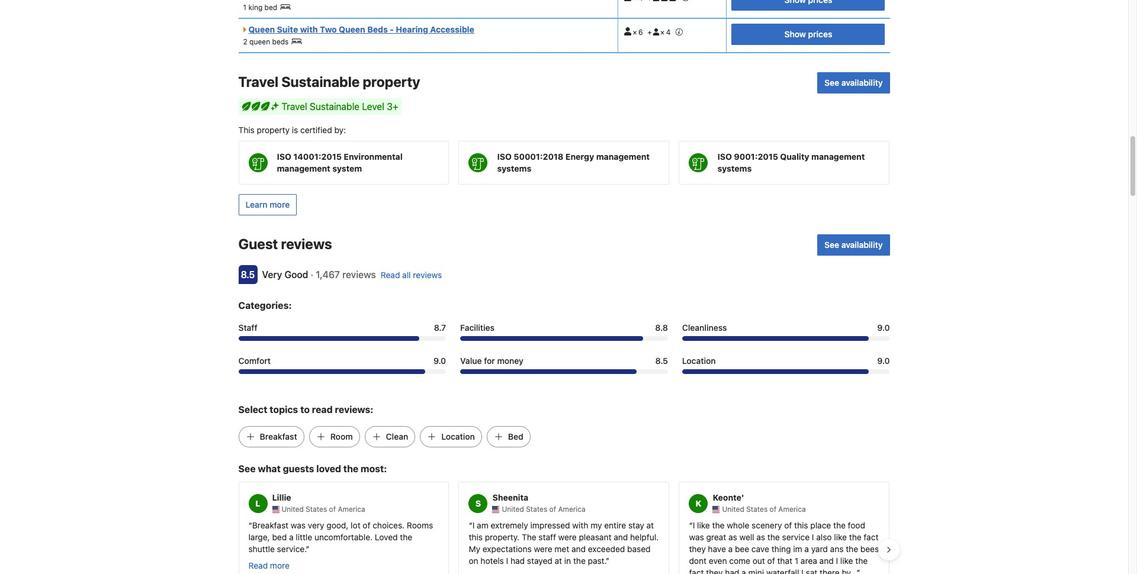 Task type: vqa. For each thing, say whether or not it's contained in the screenshot.
Californian
no



Task type: locate. For each thing, give the bounding box(es) containing it.
great
[[706, 533, 726, 543]]

thing
[[772, 544, 791, 555]]

keonte'
[[713, 493, 744, 503]]

6 adults, 4 children element
[[623, 24, 683, 37]]

a up service.
[[289, 533, 294, 543]]

reviews right 1,467
[[342, 269, 376, 280]]

prices
[[808, 29, 832, 39]]

a down come on the right bottom of page
[[742, 568, 746, 575]]

the up great
[[712, 521, 725, 531]]

travel
[[238, 73, 278, 90], [282, 101, 307, 112]]

iso inside iso 14001:2015 environmental management system
[[277, 151, 291, 162]]

fact up the bees
[[864, 533, 879, 543]]

management for iso 50001:2018 energy management systems
[[596, 151, 650, 162]]

1 united states of america image from the left
[[272, 507, 279, 514]]

im
[[793, 544, 802, 555]]

read left all
[[381, 270, 400, 280]]

1 united from the left
[[282, 505, 304, 514]]

1 vertical spatial were
[[534, 544, 552, 555]]

united states of america up scenery
[[722, 505, 806, 514]]

of inside " breakfast was very good, lot of choices. rooms large, bed a little uncomfortable. loved the shuttle service.
[[363, 521, 370, 531]]

iso left 50001:2018
[[497, 151, 512, 162]]

read
[[381, 270, 400, 280], [248, 561, 268, 571]]

sustainable for level
[[310, 101, 360, 112]]

queen
[[248, 24, 275, 34], [339, 24, 365, 34]]

as down whole on the right
[[729, 533, 737, 543]]

1 horizontal spatial as
[[757, 533, 765, 543]]

1 horizontal spatial 1
[[795, 556, 798, 566]]

management right quality
[[811, 151, 865, 162]]

come
[[729, 556, 750, 566]]

property up 3+ at the top of page
[[363, 73, 420, 90]]

had inside the " i like the whole scenery of this place the food was great as well as the service i also like the fact they have a bee cave thing im a yard ans the bees dont even come out of that 1 area and i like the fact they had a mini waterfall i sat there by...
[[725, 568, 739, 575]]

i
[[473, 521, 475, 531], [693, 521, 695, 531], [812, 533, 814, 543], [506, 556, 508, 566], [836, 556, 838, 566], [801, 568, 804, 575]]

1 vertical spatial location
[[441, 432, 475, 442]]

more for read more
[[270, 561, 290, 571]]

by...
[[842, 568, 857, 575]]

1 vertical spatial this
[[469, 533, 483, 543]]

" inside "" i am extremely impressed with my entire stay at this property. the staff were pleasant and helpful. my expectations were met and exceeded based on hotels i had stayed at in the past."
[[469, 521, 473, 531]]

beds
[[367, 24, 388, 34]]

9.0 for cleanliness
[[877, 323, 890, 333]]

0 horizontal spatial systems
[[497, 163, 531, 173]]

america up service
[[778, 505, 806, 514]]

the inside " breakfast was very good, lot of choices. rooms large, bed a little uncomfortable. loved the shuttle service.
[[400, 533, 412, 543]]

systems down 50001:2018
[[497, 163, 531, 173]]

sustainable up travel sustainable level 3+
[[281, 73, 360, 90]]

" inside " breakfast was very good, lot of choices. rooms large, bed a little uncomfortable. loved the shuttle service.
[[248, 521, 252, 531]]

at up helpful.
[[647, 521, 654, 531]]

read down shuttle in the left of the page
[[248, 561, 268, 571]]

1 horizontal spatial fact
[[864, 533, 879, 543]]

1 horizontal spatial iso
[[497, 151, 512, 162]]

3 iso from the left
[[718, 151, 732, 162]]

8.5 down 8.8
[[655, 356, 668, 366]]

1 horizontal spatial had
[[725, 568, 739, 575]]

2 united states of america from the left
[[502, 505, 586, 514]]

1 vertical spatial 1
[[795, 556, 798, 566]]

× left 4
[[660, 28, 664, 37]]

0 horizontal spatial united states of america
[[282, 505, 365, 514]]

2 more from the top
[[270, 561, 290, 571]]

2 america from the left
[[558, 505, 586, 514]]

1 vertical spatial 8.5
[[655, 356, 668, 366]]

2 queen from the left
[[339, 24, 365, 34]]

" down exceeded
[[606, 556, 610, 566]]

2 horizontal spatial "
[[689, 521, 693, 531]]

clean
[[386, 432, 408, 442]]

0 vertical spatial see availability button
[[817, 72, 890, 93]]

had inside "" i am extremely impressed with my entire stay at this property. the staff were pleasant and helpful. my expectations were met and exceeded based on hotels i had stayed at in the past."
[[511, 556, 525, 566]]

states for impressed
[[526, 505, 547, 514]]

0 horizontal spatial read
[[248, 561, 268, 571]]

0 vertical spatial read
[[381, 270, 400, 280]]

1 horizontal spatial travel
[[282, 101, 307, 112]]

1 horizontal spatial "
[[469, 521, 473, 531]]

this up service
[[794, 521, 808, 531]]

united states of america image
[[272, 507, 279, 514], [492, 507, 500, 514]]

1 systems from the left
[[497, 163, 531, 173]]

rated very good element
[[262, 269, 308, 280]]

0 horizontal spatial iso
[[277, 151, 291, 162]]

at left in
[[555, 556, 562, 566]]

1 horizontal spatial was
[[689, 533, 704, 543]]

0 vertical spatial had
[[511, 556, 525, 566]]

the down food
[[849, 533, 862, 543]]

and right met
[[572, 544, 586, 555]]

2 horizontal spatial united
[[722, 505, 744, 514]]

1 vertical spatial bed
[[272, 533, 287, 543]]

× for × 6
[[633, 28, 637, 37]]

impressed
[[530, 521, 570, 531]]

-
[[390, 24, 394, 34]]

had down come on the right bottom of page
[[725, 568, 739, 575]]

iso down this property is certified by:
[[277, 151, 291, 162]]

pleasant
[[579, 533, 612, 543]]

0 vertical spatial like
[[697, 521, 710, 531]]

management inside iso 50001:2018 energy management systems
[[596, 151, 650, 162]]

of up good,
[[329, 505, 336, 514]]

were up met
[[558, 533, 577, 543]]

breakfast up large,
[[252, 521, 288, 531]]

united down lillie
[[282, 505, 304, 514]]

1 see availability button from the top
[[817, 72, 890, 93]]

met
[[555, 544, 569, 555]]

l
[[256, 499, 260, 509]]

of right "lot"
[[363, 521, 370, 531]]

read more button
[[248, 560, 290, 572]]

dont
[[689, 556, 707, 566]]

1 see availability from the top
[[825, 77, 883, 88]]

large,
[[248, 533, 270, 543]]

place
[[810, 521, 831, 531]]

0 horizontal spatial ×
[[633, 28, 637, 37]]

queen right two
[[339, 24, 365, 34]]

iso for iso 9001:2015 quality management systems
[[718, 151, 732, 162]]

united down the "keonte'"
[[722, 505, 744, 514]]

property.
[[485, 533, 520, 543]]

2 as from the left
[[757, 533, 765, 543]]

i down ans
[[836, 556, 838, 566]]

with left my
[[572, 521, 588, 531]]

systems for 50001:2018
[[497, 163, 531, 173]]

bed up service.
[[272, 533, 287, 543]]

like up ans
[[834, 533, 847, 543]]

area
[[801, 556, 817, 566]]

9.0
[[877, 323, 890, 333], [434, 356, 446, 366], [877, 356, 890, 366]]

value
[[460, 356, 482, 366]]

like up great
[[697, 521, 710, 531]]

guest
[[238, 236, 278, 252]]

had down expectations
[[511, 556, 525, 566]]

the right in
[[573, 556, 586, 566]]

america
[[338, 505, 365, 514], [558, 505, 586, 514], [778, 505, 806, 514]]

management for iso 9001:2015 quality management systems
[[811, 151, 865, 162]]

2 systems from the left
[[718, 163, 752, 173]]

0 horizontal spatial fact
[[689, 568, 704, 575]]

united states of america image down lillie
[[272, 507, 279, 514]]

past.
[[588, 556, 606, 566]]

to
[[300, 404, 310, 415]]

were up stayed
[[534, 544, 552, 555]]

like up by...
[[840, 556, 853, 566]]

1 horizontal spatial united states of america
[[502, 505, 586, 514]]

3 states from the left
[[746, 505, 768, 514]]

0 vertical spatial location
[[682, 356, 716, 366]]

1 vertical spatial "
[[606, 556, 610, 566]]

a left bee
[[728, 544, 733, 555]]

8.5 left very
[[241, 269, 255, 280]]

1 america from the left
[[338, 505, 365, 514]]

was left great
[[689, 533, 704, 543]]

" for " i am extremely impressed with my entire stay at this property. the staff were pleasant and helpful. my expectations were met and exceeded based on hotels i had stayed at in the past.
[[469, 521, 473, 531]]

they up "dont"
[[689, 544, 706, 555]]

see availability for guest reviews
[[825, 240, 883, 250]]

" left am
[[469, 521, 473, 531]]

states up scenery
[[746, 505, 768, 514]]

management inside iso 14001:2015 environmental management system
[[277, 163, 330, 173]]

guests
[[283, 464, 314, 474]]

states up very on the bottom of the page
[[306, 505, 327, 514]]

2 united from the left
[[502, 505, 524, 514]]

the right the "loved"
[[343, 464, 358, 474]]

cleanliness
[[682, 323, 727, 333]]

1 vertical spatial sustainable
[[310, 101, 360, 112]]

0 horizontal spatial management
[[277, 163, 330, 173]]

0 vertical spatial sustainable
[[281, 73, 360, 90]]

0 horizontal spatial united states of america image
[[272, 507, 279, 514]]

based
[[627, 544, 651, 555]]

iso
[[277, 151, 291, 162], [497, 151, 512, 162], [718, 151, 732, 162]]

i left am
[[473, 521, 475, 531]]

" i like the whole scenery of this place the food was great as well as the service i also like the fact they have a bee cave thing im a yard ans the bees dont even come out of that 1 area and i like the fact they had a mini waterfall i sat there by...
[[689, 521, 879, 575]]

2 horizontal spatial management
[[811, 151, 865, 162]]

1 horizontal spatial 8.5
[[655, 356, 668, 366]]

0 horizontal spatial "
[[306, 544, 310, 555]]

iso left 9001:2015
[[718, 151, 732, 162]]

breakfast down topics
[[260, 432, 297, 442]]

0 vertical spatial see availability
[[825, 77, 883, 88]]

guest reviews element
[[238, 234, 813, 253]]

as
[[729, 533, 737, 543], [757, 533, 765, 543]]

+
[[648, 28, 652, 37]]

3 " from the left
[[689, 521, 693, 531]]

2 availability from the top
[[841, 240, 883, 250]]

0 horizontal spatial this
[[469, 533, 483, 543]]

and up there
[[820, 556, 834, 566]]

america up "lot"
[[338, 505, 365, 514]]

2 states from the left
[[526, 505, 547, 514]]

of right out
[[767, 556, 775, 566]]

management right energy
[[596, 151, 650, 162]]

fact down "dont"
[[689, 568, 704, 575]]

0 vertical spatial this
[[794, 521, 808, 531]]

1 horizontal spatial they
[[706, 568, 723, 575]]

stayed
[[527, 556, 552, 566]]

show prices
[[785, 29, 832, 39]]

america up "impressed"
[[558, 505, 586, 514]]

iso for iso 50001:2018 energy management systems
[[497, 151, 512, 162]]

2 horizontal spatial states
[[746, 505, 768, 514]]

" inside the " i like the whole scenery of this place the food was great as well as the service i also like the fact they have a bee cave thing im a yard ans the bees dont even come out of that 1 area and i like the fact they had a mini waterfall i sat there by...
[[689, 521, 693, 531]]

read for read more
[[248, 561, 268, 571]]

0 horizontal spatial with
[[300, 24, 318, 34]]

1 horizontal spatial and
[[614, 533, 628, 543]]

1 horizontal spatial united
[[502, 505, 524, 514]]

systems inside iso 50001:2018 energy management systems
[[497, 163, 531, 173]]

america for lot
[[338, 505, 365, 514]]

iso inside iso 9001:2015 quality management systems
[[718, 151, 732, 162]]

0 vertical spatial 8.5
[[241, 269, 255, 280]]

1 vertical spatial was
[[689, 533, 704, 543]]

suite
[[277, 24, 298, 34]]

staff 8.7 meter
[[238, 336, 446, 341]]

location
[[682, 356, 716, 366], [441, 432, 475, 442]]

0 horizontal spatial queen
[[248, 24, 275, 34]]

1 horizontal spatial america
[[558, 505, 586, 514]]

review categories element
[[238, 298, 292, 313]]

2 " from the left
[[469, 521, 473, 531]]

select
[[238, 404, 267, 415]]

united states of america image down sheenita
[[492, 507, 500, 514]]

" for " breakfast was very good, lot of choices. rooms large, bed a little uncomfortable. loved the shuttle service.
[[248, 521, 252, 531]]

8.5
[[241, 269, 255, 280], [655, 356, 668, 366]]

the inside "" i am extremely impressed with my entire stay at this property. the staff were pleasant and helpful. my expectations were met and exceeded based on hotels i had stayed at in the past."
[[573, 556, 586, 566]]

they down even
[[706, 568, 723, 575]]

2 iso from the left
[[497, 151, 512, 162]]

was up little
[[291, 521, 306, 531]]

9.0 for location
[[877, 356, 890, 366]]

0 horizontal spatial "
[[248, 521, 252, 531]]

1 horizontal spatial "
[[606, 556, 610, 566]]

1 vertical spatial see availability
[[825, 240, 883, 250]]

read inside button
[[248, 561, 268, 571]]

read more
[[248, 561, 290, 571]]

2 see availability button from the top
[[817, 234, 890, 256]]

of up scenery
[[770, 505, 776, 514]]

1 vertical spatial more
[[270, 561, 290, 571]]

this up my
[[469, 533, 483, 543]]

united
[[282, 505, 304, 514], [502, 505, 524, 514], [722, 505, 744, 514]]

travel for travel sustainable property
[[238, 73, 278, 90]]

as up cave
[[757, 533, 765, 543]]

1 vertical spatial availability
[[841, 240, 883, 250]]

bed right king
[[265, 3, 277, 12]]

reviews right all
[[413, 270, 442, 280]]

1 horizontal spatial this
[[794, 521, 808, 531]]

also
[[816, 533, 832, 543]]

location down cleanliness
[[682, 356, 716, 366]]

1 vertical spatial had
[[725, 568, 739, 575]]

0 vertical spatial was
[[291, 521, 306, 531]]

2 see availability from the top
[[825, 240, 883, 250]]

travel sustainable property
[[238, 73, 420, 90]]

"
[[248, 521, 252, 531], [469, 521, 473, 531], [689, 521, 693, 531]]

certified
[[300, 125, 332, 135]]

united down sheenita
[[502, 505, 524, 514]]

0 horizontal spatial location
[[441, 432, 475, 442]]

systems down 9001:2015
[[718, 163, 752, 173]]

more down service.
[[270, 561, 290, 571]]

like
[[697, 521, 710, 531], [834, 533, 847, 543], [840, 556, 853, 566]]

0 horizontal spatial they
[[689, 544, 706, 555]]

0 horizontal spatial 8.5
[[241, 269, 255, 280]]

more for learn more
[[270, 199, 290, 210]]

0 vertical spatial fact
[[864, 533, 879, 543]]

0 vertical spatial they
[[689, 544, 706, 555]]

1 vertical spatial see availability button
[[817, 234, 890, 256]]

1 vertical spatial they
[[706, 568, 723, 575]]

0 vertical spatial 1
[[243, 3, 246, 12]]

and inside the " i like the whole scenery of this place the food was great as well as the service i also like the fact they have a bee cave thing im a yard ans the bees dont even come out of that 1 area and i like the fact they had a mini waterfall i sat there by...
[[820, 556, 834, 566]]

2 horizontal spatial america
[[778, 505, 806, 514]]

0 horizontal spatial states
[[306, 505, 327, 514]]

systems inside iso 9001:2015 quality management systems
[[718, 163, 752, 173]]

breakfast
[[260, 432, 297, 442], [252, 521, 288, 531]]

more inside this is a carousel with rotating slides. it displays featured reviews of the property. use the next and previous buttons to navigate. region
[[270, 561, 290, 571]]

1 vertical spatial like
[[834, 533, 847, 543]]

sustainable up "by:"
[[310, 101, 360, 112]]

0 horizontal spatial and
[[572, 544, 586, 555]]

see availability button for guest reviews
[[817, 234, 890, 256]]

0 vertical spatial breakfast
[[260, 432, 297, 442]]

was
[[291, 521, 306, 531], [689, 533, 704, 543]]

× 4
[[660, 28, 670, 37]]

1 states from the left
[[306, 505, 327, 514]]

1 horizontal spatial location
[[682, 356, 716, 366]]

" up "dont"
[[689, 521, 693, 531]]

i left also
[[812, 533, 814, 543]]

1 horizontal spatial ×
[[660, 28, 664, 37]]

× left 6
[[633, 28, 637, 37]]

my
[[591, 521, 602, 531]]

2 vertical spatial and
[[820, 556, 834, 566]]

accessible
[[430, 24, 474, 34]]

loved
[[375, 533, 398, 543]]

the down scenery
[[768, 533, 780, 543]]

iso inside iso 50001:2018 energy management systems
[[497, 151, 512, 162]]

united states of america up "impressed"
[[502, 505, 586, 514]]

1 right that
[[795, 556, 798, 566]]

united states of america up very on the bottom of the page
[[282, 505, 365, 514]]

they
[[689, 544, 706, 555], [706, 568, 723, 575]]

0 horizontal spatial property
[[257, 125, 290, 135]]

reviews up ·
[[281, 236, 332, 252]]

1 more from the top
[[270, 199, 290, 210]]

states up "impressed"
[[526, 505, 547, 514]]

1 " from the left
[[248, 521, 252, 531]]

" up large,
[[248, 521, 252, 531]]

0 vertical spatial with
[[300, 24, 318, 34]]

1 horizontal spatial states
[[526, 505, 547, 514]]

1 horizontal spatial read
[[381, 270, 400, 280]]

i down expectations
[[506, 556, 508, 566]]

service
[[782, 533, 810, 543]]

more
[[270, 199, 290, 210], [270, 561, 290, 571]]

management down 14001:2015
[[277, 163, 330, 173]]

of up "impressed"
[[549, 505, 556, 514]]

management for iso 14001:2015 environmental management system
[[277, 163, 330, 173]]

1 horizontal spatial systems
[[718, 163, 752, 173]]

systems for 9001:2015
[[718, 163, 752, 173]]

comfort 9.0 meter
[[238, 369, 446, 374]]

of up service
[[784, 521, 792, 531]]

united states of america image for sheenita
[[492, 507, 500, 514]]

of
[[329, 505, 336, 514], [549, 505, 556, 514], [770, 505, 776, 514], [363, 521, 370, 531], [784, 521, 792, 531], [767, 556, 775, 566]]

comfort
[[238, 356, 271, 366]]

travel for travel sustainable level 3+
[[282, 101, 307, 112]]

0 vertical spatial and
[[614, 533, 628, 543]]

king
[[248, 3, 263, 12]]

see for travel sustainable property
[[825, 77, 839, 88]]

0 horizontal spatial as
[[729, 533, 737, 543]]

3 united from the left
[[722, 505, 744, 514]]

1 horizontal spatial were
[[558, 533, 577, 543]]

breakfast inside " breakfast was very good, lot of choices. rooms large, bed a little uncomfortable. loved the shuttle service.
[[252, 521, 288, 531]]

facilities 8.8 meter
[[460, 336, 668, 341]]

0 vertical spatial "
[[306, 544, 310, 555]]

united for sheenita
[[502, 505, 524, 514]]

read for read all reviews
[[381, 270, 400, 280]]

0 horizontal spatial at
[[555, 556, 562, 566]]

2 united states of america image from the left
[[492, 507, 500, 514]]

1 horizontal spatial united states of america image
[[492, 507, 500, 514]]

" down little
[[306, 544, 310, 555]]

more right learn
[[270, 199, 290, 210]]

states for good,
[[306, 505, 327, 514]]

1 × from the left
[[633, 28, 637, 37]]

1 inside the " i like the whole scenery of this place the food was great as well as the service i also like the fact they have a bee cave thing im a yard ans the bees dont even come out of that 1 area and i like the fact they had a mini waterfall i sat there by...
[[795, 556, 798, 566]]

this inside the " i like the whole scenery of this place the food was great as well as the service i also like the fact they have a bee cave thing im a yard ans the bees dont even come out of that 1 area and i like the fact they had a mini waterfall i sat there by...
[[794, 521, 808, 531]]

lillie
[[272, 493, 291, 503]]

2 horizontal spatial and
[[820, 556, 834, 566]]

scenery
[[752, 521, 782, 531]]

1 united states of america from the left
[[282, 505, 365, 514]]

systems
[[497, 163, 531, 173], [718, 163, 752, 173]]

queen up "queen"
[[248, 24, 275, 34]]

9001:2015
[[734, 151, 778, 162]]

travel down "queen"
[[238, 73, 278, 90]]

helpful.
[[630, 533, 659, 543]]

united states of america for good,
[[282, 505, 365, 514]]

1 vertical spatial breakfast
[[252, 521, 288, 531]]

1 iso from the left
[[277, 151, 291, 162]]

i up "dont"
[[693, 521, 695, 531]]

i left sat
[[801, 568, 804, 575]]

availability for travel sustainable property
[[841, 77, 883, 88]]

united states of america image
[[713, 507, 720, 514]]

2 × from the left
[[660, 28, 664, 37]]

see availability button
[[817, 72, 890, 93], [817, 234, 890, 256]]

1 vertical spatial property
[[257, 125, 290, 135]]

property
[[363, 73, 420, 90], [257, 125, 290, 135]]

" for helpful.
[[606, 556, 610, 566]]

1 horizontal spatial with
[[572, 521, 588, 531]]

0 vertical spatial see
[[825, 77, 839, 88]]

3 america from the left
[[778, 505, 806, 514]]

travel up is
[[282, 101, 307, 112]]

0 horizontal spatial was
[[291, 521, 306, 531]]

see
[[825, 77, 839, 88], [825, 240, 839, 250], [238, 464, 256, 474]]

management inside iso 9001:2015 quality management systems
[[811, 151, 865, 162]]

and
[[614, 533, 628, 543], [572, 544, 586, 555], [820, 556, 834, 566]]

1 king bed
[[243, 3, 277, 12]]

1 as from the left
[[729, 533, 737, 543]]

3 united states of america from the left
[[722, 505, 806, 514]]

1 availability from the top
[[841, 77, 883, 88]]

1 left king
[[243, 3, 246, 12]]

the down rooms
[[400, 533, 412, 543]]

and down entire
[[614, 533, 628, 543]]



Task type: describe. For each thing, give the bounding box(es) containing it.
location 9.0 meter
[[682, 369, 890, 374]]

sustainable for property
[[281, 73, 360, 90]]

s
[[476, 499, 481, 509]]

travel sustainable level 3+
[[282, 101, 398, 112]]

6
[[639, 28, 643, 37]]

lot
[[351, 521, 360, 531]]

in
[[564, 556, 571, 566]]

united states of america for whole
[[722, 505, 806, 514]]

very
[[262, 269, 282, 280]]

1,467
[[316, 269, 340, 280]]

states for whole
[[746, 505, 768, 514]]

a inside " breakfast was very good, lot of choices. rooms large, bed a little uncomfortable. loved the shuttle service.
[[289, 533, 294, 543]]

this inside "" i am extremely impressed with my entire stay at this property. the staff were pleasant and helpful. my expectations were met and exceeded based on hotels i had stayed at in the past."
[[469, 533, 483, 543]]

learn more
[[246, 199, 290, 210]]

was inside " breakfast was very good, lot of choices. rooms large, bed a little uncomfortable. loved the shuttle service.
[[291, 521, 306, 531]]

cleanliness 9.0 meter
[[682, 336, 890, 341]]

queen
[[249, 37, 270, 46]]

4 adults, 3 children element
[[623, 0, 690, 2]]

value for money 8.5 meter
[[460, 369, 668, 374]]

for
[[484, 356, 495, 366]]

system
[[332, 163, 362, 173]]

see availability for travel sustainable property
[[825, 77, 883, 88]]

0 horizontal spatial 1
[[243, 3, 246, 12]]

1 vertical spatial and
[[572, 544, 586, 555]]

9.0 for comfort
[[434, 356, 446, 366]]

well
[[739, 533, 754, 543]]

united for lillie
[[282, 505, 304, 514]]

united states of america for impressed
[[502, 505, 586, 514]]

staff
[[539, 533, 556, 543]]

good
[[285, 269, 308, 280]]

1 horizontal spatial reviews
[[342, 269, 376, 280]]

select topics to read reviews:
[[238, 404, 373, 415]]

iso 9001:2015 quality management systems
[[718, 151, 865, 173]]

this property is certified by:
[[238, 125, 346, 135]]

good,
[[327, 521, 349, 531]]

1 horizontal spatial property
[[363, 73, 420, 90]]

energy
[[566, 151, 594, 162]]

see availability button for travel sustainable property
[[817, 72, 890, 93]]

very
[[308, 521, 324, 531]]

rooms
[[407, 521, 433, 531]]

staff
[[238, 323, 257, 333]]

show prices button
[[732, 24, 885, 45]]

loved
[[316, 464, 341, 474]]

money
[[497, 356, 524, 366]]

a right im
[[805, 544, 809, 555]]

with inside "" i am extremely impressed with my entire stay at this property. the staff were pleasant and helpful. my expectations were met and exceeded based on hotels i had stayed at in the past."
[[572, 521, 588, 531]]

bed inside " breakfast was very good, lot of choices. rooms large, bed a little uncomfortable. loved the shuttle service.
[[272, 533, 287, 543]]

topics
[[270, 404, 298, 415]]

" breakfast was very good, lot of choices. rooms large, bed a little uncomfortable. loved the shuttle service.
[[248, 521, 433, 555]]

0 vertical spatial were
[[558, 533, 577, 543]]

·
[[311, 269, 313, 280]]

what
[[258, 464, 281, 474]]

guest reviews
[[238, 236, 332, 252]]

the
[[522, 533, 536, 543]]

2 vertical spatial see
[[238, 464, 256, 474]]

have
[[708, 544, 726, 555]]

1 queen from the left
[[248, 24, 275, 34]]

out
[[753, 556, 765, 566]]

14001:2015
[[293, 151, 342, 162]]

my
[[469, 544, 480, 555]]

2 vertical spatial like
[[840, 556, 853, 566]]

facilities
[[460, 323, 495, 333]]

bee
[[735, 544, 749, 555]]

this is a carousel with rotating slides. it displays featured reviews of the property. use the next and previous buttons to navigate. region
[[229, 478, 899, 575]]

2 queen beds
[[243, 37, 289, 46]]

two
[[320, 24, 337, 34]]

1 horizontal spatial at
[[647, 521, 654, 531]]

there
[[820, 568, 840, 575]]

quality
[[780, 151, 809, 162]]

value for money
[[460, 356, 524, 366]]

by:
[[334, 125, 346, 135]]

america for with
[[558, 505, 586, 514]]

this
[[238, 125, 255, 135]]

uncomfortable.
[[314, 533, 373, 543]]

extremely
[[491, 521, 528, 531]]

america for scenery
[[778, 505, 806, 514]]

2 horizontal spatial reviews
[[413, 270, 442, 280]]

the down the bees
[[855, 556, 868, 566]]

food
[[848, 521, 865, 531]]

bed
[[508, 432, 523, 442]]

50001:2018
[[514, 151, 564, 162]]

" for service.
[[306, 544, 310, 555]]

hearing
[[396, 24, 428, 34]]

learn
[[246, 199, 268, 210]]

the left food
[[833, 521, 846, 531]]

that
[[777, 556, 792, 566]]

see for guest reviews
[[825, 240, 839, 250]]

iso for iso 14001:2015 environmental management system
[[277, 151, 291, 162]]

beds
[[272, 37, 289, 46]]

" for " i like the whole scenery of this place the food was great as well as the service i also like the fact they have a bee cave thing im a yard ans the bees dont even come out of that 1 area and i like the fact they had a mini waterfall i sat there by...
[[689, 521, 693, 531]]

united for keonte'
[[722, 505, 744, 514]]

read
[[312, 404, 333, 415]]

choices.
[[373, 521, 405, 531]]

0 horizontal spatial reviews
[[281, 236, 332, 252]]

× for × 4
[[660, 28, 664, 37]]

0 horizontal spatial were
[[534, 544, 552, 555]]

cave
[[752, 544, 769, 555]]

8.8
[[655, 323, 668, 333]]

4
[[666, 28, 670, 37]]

sheenita
[[492, 493, 528, 503]]

shuttle
[[248, 544, 275, 555]]

was inside the " i like the whole scenery of this place the food was great as well as the service i also like the fact they have a bee cave thing im a yard ans the bees dont even come out of that 1 area and i like the fact they had a mini waterfall i sat there by...
[[689, 533, 704, 543]]

3+
[[387, 101, 398, 112]]

0 vertical spatial bed
[[265, 3, 277, 12]]

am
[[477, 521, 488, 531]]

scored 8.5 element
[[238, 265, 257, 284]]

level
[[362, 101, 384, 112]]

availability for guest reviews
[[841, 240, 883, 250]]

hotels
[[481, 556, 504, 566]]

sat
[[806, 568, 818, 575]]

stay
[[628, 521, 644, 531]]

yard
[[811, 544, 828, 555]]

" i am extremely impressed with my entire stay at this property. the staff were pleasant and helpful. my expectations were met and exceeded based on hotels i had stayed at in the past.
[[469, 521, 659, 566]]

show
[[785, 29, 806, 39]]

very good · 1,467 reviews
[[262, 269, 376, 280]]

read all reviews
[[381, 270, 442, 280]]

united states of america image for lillie
[[272, 507, 279, 514]]

the right ans
[[846, 544, 858, 555]]

8.7
[[434, 323, 446, 333]]

reviews:
[[335, 404, 373, 415]]

learn more button
[[238, 194, 297, 215]]



